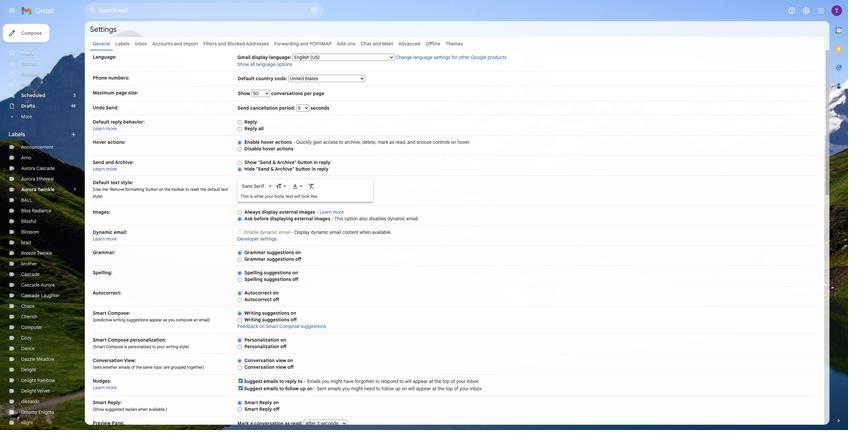 Task type: locate. For each thing, give the bounding box(es) containing it.
0 horizontal spatial text
[[111, 180, 120, 186]]

show down gmail on the left top
[[238, 61, 249, 67]]

button for hide "send & archive" button in reply
[[296, 166, 311, 172]]

show all language options link
[[238, 61, 292, 67]]

suggestions for grammar suggestions on
[[267, 250, 294, 255]]

0 vertical spatial top
[[443, 378, 450, 384]]

twinkle right breeze at the bottom left
[[37, 250, 52, 256]]

conversation
[[93, 358, 123, 364], [244, 358, 275, 364], [244, 364, 275, 370]]

delight link
[[21, 367, 36, 373]]

1 up from the left
[[300, 386, 306, 392]]

enable inside enable dynamic email - display dynamic email content when available. developer settings
[[244, 229, 259, 235]]

autocorrect
[[244, 290, 272, 296], [244, 297, 272, 303]]

1 vertical spatial default
[[93, 119, 109, 125]]

follow down 'respond'
[[382, 386, 394, 392]]

suggest
[[244, 378, 262, 384], [244, 386, 262, 392]]

0 vertical spatial inbox link
[[135, 41, 147, 47]]

writing
[[113, 317, 125, 322], [166, 344, 178, 349]]

0 horizontal spatial settings
[[260, 236, 277, 242]]

reply inside default reply behavior: learn more
[[111, 119, 122, 125]]

0 horizontal spatial sent
[[21, 82, 31, 88]]

enable for enable dynamic email
[[244, 229, 259, 235]]

1 vertical spatial in
[[312, 166, 316, 172]]

tab list
[[830, 21, 848, 406]]

1 vertical spatial sent
[[317, 386, 327, 392]]

show up 'hide'
[[244, 159, 257, 165]]

might left have
[[331, 378, 343, 384]]

0 horizontal spatial all
[[250, 61, 255, 67]]

rainbow
[[37, 377, 55, 383]]

smart for smart compose personalization: (smart compose is personalized to your writing style)
[[93, 337, 107, 343]]

Reply radio
[[238, 120, 242, 125]]

code:
[[275, 76, 287, 82]]

suggest up smart reply on
[[244, 386, 262, 392]]

language down offline link
[[413, 54, 433, 60]]

sent down snoozed
[[21, 82, 31, 88]]

0 vertical spatial &
[[273, 159, 276, 165]]

view down conversation view on
[[276, 364, 286, 370]]

smart reply: (show suggested replies when available.)
[[93, 400, 167, 412]]

in down gain
[[314, 159, 318, 165]]

1 vertical spatial enable
[[244, 229, 259, 235]]

1 grammar from the top
[[244, 250, 266, 255]]

change language settings for other google products link
[[396, 54, 507, 60]]

maximum page size:
[[93, 90, 138, 96]]

0 horizontal spatial might
[[331, 378, 343, 384]]

dynamic up developer settings link
[[260, 229, 278, 235]]

0 vertical spatial enable
[[244, 139, 260, 145]]

send for send and archive: learn more
[[93, 159, 104, 165]]

grammar for grammar suggestions off
[[244, 256, 266, 262]]

labels for labels heading
[[9, 131, 25, 138]]

off down grammar suggestions on
[[295, 256, 302, 262]]

page right per
[[313, 90, 324, 96]]

0 horizontal spatial writing
[[113, 317, 125, 322]]

smart reply off
[[244, 406, 280, 412]]

grammar for grammar suggestions on
[[244, 250, 266, 255]]

1 vertical spatial actions
[[277, 146, 293, 152]]

smart up the (predictive
[[93, 310, 107, 316]]

delight down dazzle
[[21, 367, 36, 373]]

google
[[471, 54, 487, 60]]

cascade
[[36, 165, 55, 171], [21, 271, 40, 277], [21, 282, 40, 288], [21, 293, 40, 299]]

enable up disable
[[244, 139, 260, 145]]

1 vertical spatial is
[[124, 344, 127, 349]]

compose down 'gmail' image
[[21, 30, 42, 36]]

spelling:
[[93, 270, 112, 276]]

display
[[295, 229, 310, 235]]

spelling for spelling suggestions off
[[244, 276, 263, 282]]

together)
[[187, 365, 204, 370]]

undo send:
[[93, 105, 119, 111]]

and inside 'send and archive: learn more'
[[105, 159, 114, 165]]

writing down compose:
[[113, 317, 125, 322]]

0 horizontal spatial dynamic
[[260, 229, 278, 235]]

all down gmail on the left top
[[250, 61, 255, 67]]

aurora twinkle
[[21, 187, 55, 193]]

show
[[238, 61, 249, 67], [238, 90, 251, 96], [244, 159, 257, 165]]

disables
[[369, 216, 386, 222]]

reply
[[244, 119, 257, 125], [244, 126, 257, 132], [259, 400, 272, 406], [259, 406, 272, 412]]

mark
[[238, 421, 249, 426]]

personalization down the personalization on
[[244, 344, 279, 350]]

0 vertical spatial text
[[111, 180, 120, 186]]

1 horizontal spatial follow
[[382, 386, 394, 392]]

meadow
[[36, 356, 54, 362]]

- inside enable dynamic email - display dynamic email content when available. developer settings
[[291, 229, 293, 235]]

twinkle for breeze twinkle
[[37, 250, 52, 256]]

0 vertical spatial when
[[360, 229, 371, 235]]

text right default at left
[[221, 187, 228, 192]]

1 horizontal spatial all
[[258, 126, 264, 132]]

2 personalization from the top
[[244, 344, 279, 350]]

2 vertical spatial of
[[454, 386, 459, 392]]

suggested
[[105, 407, 124, 412]]

1 vertical spatial autocorrect
[[244, 297, 272, 303]]

0 vertical spatial is
[[250, 194, 253, 199]]

inbox inside labels 'navigation'
[[21, 50, 34, 56]]

suggest for suggest emails to follow up on - sent emails you might need to follow up on will appear at the top of your inbox
[[244, 386, 262, 392]]

show down default country code:
[[238, 90, 251, 96]]

advanced link
[[399, 41, 420, 47]]

dynamic right display
[[311, 229, 329, 235]]

and for import
[[174, 41, 182, 47]]

0 vertical spatial view
[[276, 358, 286, 364]]

writing up 'feedback'
[[244, 317, 261, 323]]

send inside 'send and archive: learn more'
[[93, 159, 104, 165]]

1 vertical spatial settings
[[260, 236, 277, 242]]

0 vertical spatial "send
[[258, 159, 271, 165]]

2 spelling from the top
[[244, 276, 263, 282]]

quickly
[[296, 139, 312, 145]]

nudges:
[[93, 378, 111, 384]]

smart for smart reply on
[[244, 400, 258, 406]]

1 spelling from the top
[[244, 270, 263, 276]]

you left compose
[[168, 317, 175, 322]]

delight for delight velvet
[[21, 388, 36, 394]]

0 vertical spatial you
[[168, 317, 175, 322]]

email down the ask before displaying external images - this option also disables dynamic email.
[[330, 229, 341, 235]]

forgotten
[[355, 378, 374, 384]]

0 vertical spatial sent
[[21, 82, 31, 88]]

1 horizontal spatial dynamic
[[311, 229, 329, 235]]

to inside smart compose personalization: (smart compose is personalized to your writing style)
[[152, 344, 156, 349]]

None checkbox
[[238, 230, 242, 234]]

1 view from the top
[[276, 358, 286, 364]]

computer
[[21, 324, 42, 330]]

0 horizontal spatial you
[[168, 317, 175, 322]]

smart inside smart reply: (show suggested replies when available.)
[[93, 400, 107, 406]]

enable up developer
[[244, 229, 259, 235]]

Grammar suggestions off radio
[[238, 257, 242, 262]]

0 horizontal spatial inbox
[[21, 50, 34, 56]]

and left pop/imap
[[300, 41, 308, 47]]

is left what
[[250, 194, 253, 199]]

delight velvet
[[21, 388, 50, 394]]

this
[[241, 194, 249, 199], [335, 216, 343, 222]]

reply down send:
[[111, 119, 122, 125]]

dance
[[21, 346, 35, 352]]

Personalization on radio
[[238, 338, 242, 343]]

dynamic email: learn more
[[93, 229, 127, 242]]

when inside smart reply: (show suggested replies when available.)
[[138, 407, 148, 412]]

0 horizontal spatial style)
[[93, 194, 103, 199]]

all
[[250, 61, 255, 67], [258, 126, 264, 132]]

suggest down conversation view off
[[244, 378, 262, 384]]

aurora up aurora twinkle
[[21, 176, 35, 182]]

0 vertical spatial personalization
[[244, 337, 279, 343]]

compose
[[21, 30, 42, 36], [280, 323, 300, 329], [108, 337, 129, 343], [106, 344, 123, 349]]

and right the filters
[[218, 41, 226, 47]]

sent inside labels 'navigation'
[[21, 82, 31, 88]]

sans serif option
[[241, 183, 268, 190]]

view for off
[[276, 364, 286, 370]]

and for archive:
[[105, 159, 114, 165]]

personalization for personalization on
[[244, 337, 279, 343]]

0 vertical spatial all
[[250, 61, 255, 67]]

default inside default text style: (use the 'remove formatting' button on the toolbar to reset the default text style)
[[93, 180, 109, 186]]

1 vertical spatial "send
[[256, 166, 269, 172]]

1 horizontal spatial inbox
[[135, 41, 147, 47]]

Conversation view off radio
[[238, 365, 242, 370]]

1 horizontal spatial style)
[[179, 344, 189, 349]]

off down 'spelling suggestions on'
[[292, 276, 299, 282]]

'remove
[[109, 187, 124, 192]]

style) down (use
[[93, 194, 103, 199]]

send up reply radio
[[238, 105, 249, 111]]

labels navigation
[[0, 21, 85, 430]]

writing for writing suggestions off
[[244, 317, 261, 323]]

brother link
[[21, 261, 37, 267]]

images down "look"
[[299, 209, 315, 215]]

inbox link right the labels link
[[135, 41, 147, 47]]

1 horizontal spatial page
[[313, 90, 324, 96]]

1 vertical spatial this
[[335, 216, 343, 222]]

button down show "send & archive" button in reply
[[296, 166, 311, 172]]

0 vertical spatial delight
[[21, 367, 36, 373]]

reset
[[190, 187, 199, 192]]

emails
[[307, 378, 321, 384]]

labels inside labels 'navigation'
[[9, 131, 25, 138]]

in up remove formatting ‪(⌘\)‬ image
[[312, 166, 316, 172]]

&
[[273, 159, 276, 165], [271, 166, 274, 172]]

displaying
[[270, 216, 293, 222]]

might down suggest emails to reply to - emails you might have forgotten to respond to will appear at the top of your inbox
[[351, 386, 363, 392]]

None checkbox
[[239, 379, 243, 383], [239, 386, 243, 390], [239, 379, 243, 383], [239, 386, 243, 390]]

2 view from the top
[[276, 364, 286, 370]]

and for meet
[[373, 41, 381, 47]]

1 horizontal spatial email
[[330, 229, 341, 235]]

0 vertical spatial at
[[429, 378, 433, 384]]

off for spelling suggestions on
[[292, 276, 299, 282]]

button
[[298, 159, 313, 165], [296, 166, 311, 172], [146, 187, 158, 192]]

Autocorrect on radio
[[238, 291, 242, 296]]

suggestions for spelling suggestions on
[[264, 270, 291, 276]]

maximum
[[93, 90, 115, 96]]

1 suggest from the top
[[244, 378, 262, 384]]

text up 'remove
[[111, 180, 120, 186]]

reply down access
[[319, 159, 331, 165]]

aurora for aurora twinkle
[[21, 187, 36, 193]]

1 vertical spatial archive"
[[275, 166, 294, 172]]

hover for disable
[[263, 146, 276, 152]]

writing right writing suggestions on option
[[244, 310, 261, 316]]

hover up disable hover actions
[[261, 139, 274, 145]]

view for on
[[276, 358, 286, 364]]

conversation inside conversation view: (sets whether emails of the same topic are grouped together)
[[93, 358, 123, 364]]

compose button
[[3, 24, 50, 42]]

0 vertical spatial grammar
[[244, 250, 266, 255]]

delight down delight link
[[21, 377, 36, 383]]

this left 'option'
[[335, 216, 343, 222]]

cascade down brother link
[[21, 271, 40, 277]]

spelling for spelling suggestions on
[[244, 270, 263, 276]]

accounts and import
[[152, 41, 198, 47]]

smart for smart compose: (predictive writing suggestions appear as you compose an email)
[[93, 310, 107, 316]]

dynamic left email.
[[388, 216, 405, 222]]

0 vertical spatial appear
[[149, 317, 162, 322]]

more
[[106, 126, 117, 132], [106, 166, 117, 172], [333, 209, 344, 215], [106, 236, 117, 242], [106, 385, 117, 391]]

of inside conversation view: (sets whether emails of the same topic are grouped together)
[[131, 365, 135, 370]]

in for show "send & archive" button in reply
[[314, 159, 318, 165]]

cascade aurora
[[21, 282, 55, 288]]

off up feedback on smart compose suggestions link
[[291, 317, 297, 323]]

0 horizontal spatial up
[[300, 386, 306, 392]]

2 vertical spatial text
[[286, 194, 293, 199]]

settings left 'for'
[[434, 54, 451, 60]]

0 horizontal spatial labels
[[9, 131, 25, 138]]

0 vertical spatial show
[[238, 61, 249, 67]]

show "send & archive" button in reply
[[244, 159, 331, 165]]

brad link
[[21, 240, 31, 246]]

default reply behavior: learn more
[[93, 119, 145, 132]]

chaos
[[21, 303, 35, 309]]

enable dynamic email - display dynamic email content when available. developer settings
[[238, 229, 392, 242]]

gmail
[[238, 54, 251, 60]]

learn up (use
[[93, 166, 105, 172]]

1 writing from the top
[[244, 310, 261, 316]]

for
[[452, 54, 458, 60]]

1 vertical spatial hover
[[263, 146, 276, 152]]

1 vertical spatial delight
[[21, 377, 36, 383]]

2 grammar from the top
[[244, 256, 266, 262]]

1 vertical spatial button
[[296, 166, 311, 172]]

1 vertical spatial writing
[[166, 344, 178, 349]]

all for show
[[250, 61, 255, 67]]

style) inside smart compose personalization: (smart compose is personalized to your writing style)
[[179, 344, 189, 349]]

more up the hover actions:
[[106, 126, 117, 132]]

learn more link for default reply behavior:
[[93, 126, 117, 132]]

might
[[331, 378, 343, 384], [351, 386, 363, 392]]

Smart Reply off radio
[[238, 407, 242, 412]]

1 vertical spatial send
[[93, 159, 104, 165]]

1 horizontal spatial as
[[285, 421, 290, 426]]

1 vertical spatial labels
[[9, 131, 25, 138]]

reply:
[[108, 400, 122, 406]]

0 vertical spatial suggest
[[244, 378, 262, 384]]

smart right smart reply on "radio"
[[244, 400, 258, 406]]

style:
[[121, 180, 133, 186]]

default
[[207, 187, 220, 192]]

more inside default reply behavior: learn more
[[106, 126, 117, 132]]

2 enable from the top
[[244, 229, 259, 235]]

ask before displaying external images - this option also disables dynamic email.
[[244, 216, 419, 222]]

smart for smart reply: (show suggested replies when available.)
[[93, 400, 107, 406]]

1 autocorrect from the top
[[244, 290, 272, 296]]

default for default text style: (use the 'remove formatting' button on the toolbar to reset the default text style)
[[93, 180, 109, 186]]

inbox for inbox link to the right
[[135, 41, 147, 47]]

reply right reply all option
[[244, 126, 257, 132]]

learn inside 'send and archive: learn more'
[[93, 166, 105, 172]]

is
[[250, 194, 253, 199], [124, 344, 127, 349]]

support image
[[788, 7, 796, 15]]

labels heading
[[9, 131, 70, 138]]

archive" for hide
[[275, 166, 294, 172]]

1 vertical spatial appear
[[413, 378, 428, 384]]

filters
[[203, 41, 217, 47]]

default inside default reply behavior: learn more
[[93, 119, 109, 125]]

enable hover actions - quickly gain access to archive, delete, mark as read, and snooze controls on hover.
[[244, 139, 470, 145]]

ask
[[244, 216, 253, 222]]

0 vertical spatial style)
[[93, 194, 103, 199]]

learn down dynamic
[[93, 236, 105, 242]]

smart inside smart compose personalization: (smart compose is personalized to your writing style)
[[93, 337, 107, 343]]

inbox link
[[135, 41, 147, 47], [21, 50, 34, 56]]

learn more link for send and archive:
[[93, 166, 117, 172]]

2 delight from the top
[[21, 377, 36, 383]]

0 vertical spatial send
[[238, 105, 249, 111]]

2 vertical spatial default
[[93, 180, 109, 186]]

as left read:
[[285, 421, 290, 426]]

dazzle meadow link
[[21, 356, 54, 362]]

1 vertical spatial you
[[322, 378, 329, 384]]

personalization:
[[130, 337, 166, 343]]

advanced search options image
[[308, 4, 321, 17]]

as left compose
[[163, 317, 167, 322]]

view up conversation view off
[[276, 358, 286, 364]]

labels right the general "link"
[[115, 41, 130, 47]]

settings image
[[803, 7, 811, 15]]

images up enable dynamic email - display dynamic email content when available. developer settings on the left
[[314, 216, 330, 222]]

inbox for the bottom inbox link
[[21, 50, 34, 56]]

appear inside the smart compose: (predictive writing suggestions appear as you compose an email)
[[149, 317, 162, 322]]

"send down disable hover actions
[[258, 159, 271, 165]]

2 vertical spatial as
[[285, 421, 290, 426]]

more inside dynamic email: learn more
[[106, 236, 117, 242]]

0 vertical spatial hover
[[261, 139, 274, 145]]

show for show "send & archive" button in reply
[[244, 159, 257, 165]]

"send for hide
[[256, 166, 269, 172]]

None search field
[[85, 3, 323, 19]]

off for grammar suggestions on
[[295, 256, 302, 262]]

learn more link down 'nudges:'
[[93, 385, 117, 391]]

when inside enable dynamic email - display dynamic email content when available. developer settings
[[360, 229, 371, 235]]

change
[[396, 54, 412, 60]]

personalization on
[[244, 337, 286, 343]]

gain
[[313, 139, 322, 145]]

1 horizontal spatial up
[[395, 386, 401, 392]]

0 vertical spatial default
[[238, 76, 255, 82]]

0 vertical spatial of
[[131, 365, 135, 370]]

1 delight from the top
[[21, 367, 36, 373]]

send for send cancellation period:
[[238, 105, 249, 111]]

grammar right grammar suggestions off option on the left of the page
[[244, 256, 266, 262]]

smart inside the smart compose: (predictive writing suggestions appear as you compose an email)
[[93, 310, 107, 316]]

1 vertical spatial spelling
[[244, 276, 263, 282]]

learn more link for nudges:
[[93, 385, 117, 391]]

aurora down arno link
[[21, 165, 35, 171]]

button for show "send & archive" button in reply
[[298, 159, 313, 165]]

off for writing suggestions on
[[291, 317, 297, 323]]

settings inside enable dynamic email - display dynamic email content when available. developer settings
[[260, 236, 277, 242]]

hover for enable
[[261, 139, 274, 145]]

cascade for cascade aurora
[[21, 282, 40, 288]]

autocorrect down autocorrect on
[[244, 297, 272, 303]]

and for pop/imap
[[300, 41, 308, 47]]

archive" up hide "send & archive" button in reply
[[277, 159, 296, 165]]

2 autocorrect from the top
[[244, 297, 272, 303]]

starred
[[21, 61, 37, 67]]

1 vertical spatial show
[[238, 90, 251, 96]]

1 vertical spatial writing
[[244, 317, 261, 323]]

1 vertical spatial suggest
[[244, 386, 262, 392]]

change language settings for other google products
[[396, 54, 507, 60]]

and for blocked
[[218, 41, 226, 47]]

3 delight from the top
[[21, 388, 36, 394]]

0 vertical spatial spelling
[[244, 270, 263, 276]]

off down conversation view on
[[288, 364, 294, 370]]

read:
[[291, 421, 303, 426]]

gmail image
[[21, 4, 57, 17]]

2 vertical spatial button
[[146, 187, 158, 192]]

0 vertical spatial in
[[314, 159, 318, 165]]

inbox link up starred
[[21, 50, 34, 56]]

sans
[[242, 183, 253, 189]]

1 horizontal spatial language
[[413, 54, 433, 60]]

country
[[256, 76, 274, 82]]

0 horizontal spatial when
[[138, 407, 148, 412]]

1 vertical spatial inbox
[[21, 50, 34, 56]]

a
[[250, 421, 253, 426]]

off down the personalization on
[[280, 344, 287, 350]]

1 personalization from the top
[[244, 337, 279, 343]]

0 horizontal spatial inbox link
[[21, 50, 34, 56]]

ons
[[348, 41, 356, 47]]

and left import
[[174, 41, 182, 47]]

you inside the smart compose: (predictive writing suggestions appear as you compose an email)
[[168, 317, 175, 322]]

0 horizontal spatial language
[[256, 61, 276, 67]]

0 horizontal spatial email
[[279, 229, 290, 235]]

Disable hover actions radio
[[238, 147, 242, 152]]

0 horizontal spatial send
[[93, 159, 104, 165]]

1 email from the left
[[279, 229, 290, 235]]

archive"
[[277, 159, 296, 165], [275, 166, 294, 172]]

1 vertical spatial display
[[262, 209, 278, 215]]

Smart Reply on radio
[[238, 401, 242, 406]]

Enable hover actions radio
[[238, 140, 242, 145]]

1 vertical spatial twinkle
[[37, 250, 52, 256]]

2 writing from the top
[[244, 317, 261, 323]]

learn up hover
[[93, 126, 105, 132]]

learn more link down archive:
[[93, 166, 117, 172]]

1 horizontal spatial you
[[322, 378, 329, 384]]

remove formatting ‪(⌘\)‬ image
[[308, 183, 315, 190]]

search mail image
[[87, 5, 99, 17]]

disable
[[244, 146, 261, 152]]

smart right smart reply off radio
[[244, 406, 258, 412]]

topic
[[154, 365, 163, 370]]

external down the always display external images - learn more
[[294, 216, 313, 222]]

0 vertical spatial display
[[252, 54, 268, 60]]

follow down conversation view off
[[285, 386, 299, 392]]

1 enable from the top
[[244, 139, 260, 145]]

email:
[[114, 229, 127, 235]]

more inside 'nudges: learn more'
[[106, 385, 117, 391]]

conversation up conversation view off
[[244, 358, 275, 364]]

1 vertical spatial &
[[271, 166, 274, 172]]

more down dynamic
[[106, 236, 117, 242]]

delight for delight rainbow
[[21, 377, 36, 383]]

phone numbers:
[[93, 75, 129, 81]]

1 vertical spatial personalization
[[244, 344, 279, 350]]

email)
[[199, 317, 210, 322]]

emails down view:
[[119, 365, 130, 370]]

2 vertical spatial delight
[[21, 388, 36, 394]]

delight up "discardo" link in the bottom left of the page
[[21, 388, 36, 394]]

settings up grammar suggestions on
[[260, 236, 277, 242]]

archive" down show "send & archive" button in reply
[[275, 166, 294, 172]]

on inside default text style: (use the 'remove formatting' button on the toolbar to reset the default text style)
[[159, 187, 163, 192]]

conversation for conversation view on
[[244, 358, 275, 364]]

you
[[168, 317, 175, 322], [322, 378, 329, 384], [342, 386, 350, 392]]

0 vertical spatial labels
[[115, 41, 130, 47]]

1 follow from the left
[[285, 386, 299, 392]]

off up mark a conversation as read:
[[273, 406, 280, 412]]

1 horizontal spatial this
[[335, 216, 343, 222]]

button inside default text style: (use the 'remove formatting' button on the toolbar to reset the default text style)
[[146, 187, 158, 192]]

default down undo
[[93, 119, 109, 125]]

learn more link up the hover actions:
[[93, 126, 117, 132]]

forwarding
[[274, 41, 299, 47]]

suggestions inside the smart compose: (predictive writing suggestions appear as you compose an email)
[[126, 317, 148, 322]]

2 suggest from the top
[[244, 386, 262, 392]]

labels down more
[[9, 131, 25, 138]]

display up before
[[262, 209, 278, 215]]

send down hover
[[93, 159, 104, 165]]

filters and blocked addresses
[[203, 41, 269, 47]]

spelling right the spelling suggestions off option at left
[[244, 276, 263, 282]]

archive" for show
[[277, 159, 296, 165]]

you for emails
[[322, 378, 329, 384]]

when down also
[[360, 229, 371, 235]]

1 horizontal spatial writing
[[166, 344, 178, 349]]

smart up "(smart"
[[93, 337, 107, 343]]



Task type: vqa. For each thing, say whether or not it's contained in the screenshot.


Task type: describe. For each thing, give the bounding box(es) containing it.
actions for disable
[[277, 146, 293, 152]]

1 vertical spatial will
[[405, 378, 412, 384]]

Writing suggestions off radio
[[238, 318, 242, 323]]

& for show
[[273, 159, 276, 165]]

emails down conversation view off
[[264, 378, 278, 384]]

more
[[21, 114, 32, 120]]

breeze
[[21, 250, 36, 256]]

labels for the labels link
[[115, 41, 130, 47]]

1 vertical spatial inbox
[[470, 386, 482, 392]]

add-ons
[[337, 41, 356, 47]]

dazzle
[[21, 356, 35, 362]]

period:
[[279, 105, 295, 111]]

1 vertical spatial at
[[432, 386, 437, 392]]

(use
[[93, 187, 101, 192]]

grammar:
[[93, 250, 115, 255]]

main menu image
[[8, 7, 16, 15]]

Reply all radio
[[238, 127, 242, 131]]

0 vertical spatial will
[[294, 194, 300, 199]]

Always display external images radio
[[238, 210, 242, 215]]

default for default reply behavior: learn more
[[93, 119, 109, 125]]

conversation for conversation view off
[[244, 364, 275, 370]]

(predictive
[[93, 317, 112, 322]]

hide
[[244, 166, 255, 172]]

learn more link up the ask before displaying external images - this option also disables dynamic email.
[[320, 209, 344, 215]]

more inside 'send and archive: learn more'
[[106, 166, 117, 172]]

writing for writing suggestions on
[[244, 310, 261, 316]]

off for conversation view on
[[288, 364, 294, 370]]

compose down writing suggestions off
[[280, 323, 300, 329]]

0 vertical spatial external
[[279, 209, 298, 215]]

add-
[[337, 41, 348, 47]]

compose up 'personalized'
[[108, 337, 129, 343]]

2 horizontal spatial text
[[286, 194, 293, 199]]

is inside smart compose personalization: (smart compose is personalized to your writing style)
[[124, 344, 127, 349]]

2 vertical spatial appear
[[416, 386, 431, 392]]

0 vertical spatial inbox
[[467, 378, 478, 384]]

(sets
[[93, 365, 102, 370]]

developer settings link
[[238, 236, 277, 242]]

as inside the smart compose: (predictive writing suggestions appear as you compose an email)
[[163, 317, 167, 322]]

1 vertical spatial might
[[351, 386, 363, 392]]

1 horizontal spatial sent
[[317, 386, 327, 392]]

1 vertical spatial external
[[294, 216, 313, 222]]

all for reply
[[258, 126, 264, 132]]

your inside smart compose personalization: (smart compose is personalized to your writing style)
[[157, 344, 165, 349]]

smart down writing suggestions off
[[266, 323, 278, 329]]

0 vertical spatial language
[[413, 54, 433, 60]]

style) inside default text style: (use the 'remove formatting' button on the toolbar to reset the default text style)
[[93, 194, 103, 199]]

actions:
[[108, 139, 126, 145]]

Personalization off radio
[[238, 345, 242, 350]]

brother
[[21, 261, 37, 267]]

enable for enable hover actions
[[244, 139, 260, 145]]

compose:
[[108, 310, 130, 316]]

actions for enable
[[275, 139, 292, 145]]

themes link
[[446, 41, 463, 47]]

also
[[359, 216, 368, 222]]

formatting options toolbar
[[240, 180, 371, 192]]

reply up formatting options toolbar on the left of page
[[317, 166, 329, 172]]

Spelling suggestions on radio
[[238, 271, 242, 276]]

0 vertical spatial settings
[[434, 54, 451, 60]]

compose
[[176, 317, 193, 322]]

view:
[[124, 358, 136, 364]]

cascade link
[[21, 271, 40, 277]]

2 horizontal spatial as
[[390, 139, 394, 145]]

serif
[[254, 183, 264, 189]]

- left 'option'
[[332, 216, 334, 222]]

default text style: (use the 'remove formatting' button on the toolbar to reset the default text style)
[[93, 180, 228, 199]]

1 horizontal spatial is
[[250, 194, 253, 199]]

numbers:
[[108, 75, 129, 81]]

1 vertical spatial inbox link
[[21, 50, 34, 56]]

cascade up ethereal
[[36, 165, 55, 171]]

cascade for cascade link
[[21, 271, 40, 277]]

chat and meet
[[361, 41, 393, 47]]

aurora cascade link
[[21, 165, 55, 171]]

sans serif
[[242, 183, 264, 189]]

emails down suggest emails to reply to - emails you might have forgotten to respond to will appear at the top of your inbox
[[328, 386, 341, 392]]

Show "Send & Archive" button in reply radio
[[238, 160, 242, 165]]

aurora cascade
[[21, 165, 55, 171]]

drafts link
[[21, 103, 35, 109]]

ball link
[[21, 197, 32, 203]]

pop/imap
[[310, 41, 332, 47]]

forwarding and pop/imap
[[274, 41, 332, 47]]

writing inside the smart compose: (predictive writing suggestions appear as you compose an email)
[[113, 317, 125, 322]]

controls
[[433, 139, 450, 145]]

show for show
[[238, 90, 251, 96]]

bliss
[[21, 208, 31, 214]]

2 email from the left
[[330, 229, 341, 235]]

reply up the smart reply off
[[259, 400, 272, 406]]

archive:
[[115, 159, 134, 165]]

1 horizontal spatial inbox link
[[135, 41, 147, 47]]

display for always
[[262, 209, 278, 215]]

show for show all language options
[[238, 61, 249, 67]]

"send for show
[[258, 159, 271, 165]]

default country code:
[[238, 76, 288, 82]]

0 vertical spatial images
[[299, 209, 315, 215]]

reply down smart reply on
[[259, 406, 272, 412]]

learn more link for dynamic email:
[[93, 236, 117, 242]]

0 horizontal spatial page
[[116, 90, 127, 96]]

emails inside conversation view: (sets whether emails of the same topic are grouped together)
[[119, 365, 130, 370]]

bliss radiance
[[21, 208, 51, 214]]

smart for smart reply off
[[244, 406, 258, 412]]

Ask before displaying external images radio
[[238, 217, 242, 222]]

aurora for aurora cascade
[[21, 165, 35, 171]]

conversation
[[254, 421, 284, 426]]

1 horizontal spatial text
[[221, 187, 228, 192]]

other
[[459, 54, 470, 60]]

arno
[[21, 155, 31, 161]]

off up writing suggestions on
[[273, 297, 279, 303]]

elight link
[[21, 420, 33, 426]]

emails up smart reply on
[[264, 386, 278, 392]]

compose right "(smart"
[[106, 344, 123, 349]]

nudges: learn more
[[93, 378, 117, 391]]

compose inside button
[[21, 30, 42, 36]]

Grammar suggestions on radio
[[238, 250, 242, 255]]

default for default country code:
[[238, 76, 255, 82]]

2 follow from the left
[[382, 386, 394, 392]]

off for smart reply on
[[273, 406, 280, 412]]

aurora up laughter
[[41, 282, 55, 288]]

suggestions for spelling suggestions off
[[264, 276, 291, 282]]

1 vertical spatial top
[[446, 386, 453, 392]]

option
[[345, 216, 358, 222]]

writing inside smart compose personalization: (smart compose is personalized to your writing style)
[[166, 344, 178, 349]]

ball
[[21, 197, 32, 203]]

ethereal
[[36, 176, 54, 182]]

1
[[74, 187, 76, 192]]

delight for delight link
[[21, 367, 36, 373]]

aurora for aurora ethereal
[[21, 176, 35, 182]]

more up the ask before displaying external images - this option also disables dynamic email.
[[333, 209, 344, 215]]

grammar suggestions off
[[244, 256, 302, 262]]

blocked
[[228, 41, 245, 47]]

0 vertical spatial this
[[241, 194, 249, 199]]

autocorrect for autocorrect on
[[244, 290, 272, 296]]

conversation for conversation view: (sets whether emails of the same topic are grouped together)
[[93, 358, 123, 364]]

spelling suggestions off
[[244, 276, 299, 282]]

twinkle for aurora twinkle
[[37, 187, 55, 193]]

0 vertical spatial might
[[331, 378, 343, 384]]

what
[[254, 194, 264, 199]]

respond
[[381, 378, 398, 384]]

brad
[[21, 240, 31, 246]]

learn inside default reply behavior: learn more
[[93, 126, 105, 132]]

3
[[73, 93, 76, 98]]

cherish
[[21, 314, 37, 320]]

conversations per page
[[270, 90, 324, 96]]

learn inside dynamic email: learn more
[[93, 236, 105, 242]]

& for hide
[[271, 166, 274, 172]]

- left the quickly
[[293, 139, 295, 145]]

suggestions for writing suggestions on
[[262, 310, 289, 316]]

this is what your body text will look like.
[[241, 194, 318, 199]]

aurora ethereal
[[21, 176, 54, 182]]

suggest for suggest emails to reply to - emails you might have forgotten to respond to will appear at the top of your inbox
[[244, 378, 262, 384]]

display for gmail
[[252, 54, 268, 60]]

reply up "reply all"
[[244, 119, 257, 125]]

cascade for cascade laughter
[[21, 293, 40, 299]]

discardo
[[21, 399, 40, 405]]

blissful link
[[21, 218, 36, 224]]

2 horizontal spatial dynamic
[[388, 216, 405, 222]]

access
[[323, 139, 338, 145]]

suggestions for grammar suggestions off
[[267, 256, 294, 262]]

reply all
[[244, 126, 264, 132]]

phone
[[93, 75, 107, 81]]

2 horizontal spatial you
[[342, 386, 350, 392]]

the inside conversation view: (sets whether emails of the same topic are grouped together)
[[136, 365, 142, 370]]

in for hide "send & archive" button in reply
[[312, 166, 316, 172]]

Writing suggestions on radio
[[238, 311, 242, 316]]

per
[[304, 90, 312, 96]]

learn up the ask before displaying external images - this option also disables dynamic email.
[[320, 209, 332, 215]]

mark a conversation as read:
[[238, 421, 304, 426]]

learn inside 'nudges: learn more'
[[93, 385, 105, 391]]

language:
[[93, 54, 116, 60]]

- down emails
[[314, 386, 316, 392]]

cozy link
[[21, 335, 32, 341]]

read,
[[396, 139, 406, 145]]

writing suggestions on
[[244, 310, 296, 316]]

1 vertical spatial images
[[314, 216, 330, 222]]

autocorrect for autocorrect off
[[244, 297, 272, 303]]

you for as
[[168, 317, 175, 322]]

laughter
[[41, 293, 60, 299]]

feedback
[[238, 323, 258, 329]]

meet
[[382, 41, 393, 47]]

Hide "Send & Archive" button in reply radio
[[238, 167, 242, 172]]

gmail display language:
[[238, 54, 291, 60]]

1 vertical spatial of
[[451, 378, 455, 384]]

to inside default text style: (use the 'remove formatting' button on the toolbar to reset the default text style)
[[185, 187, 189, 192]]

personalization off
[[244, 344, 287, 350]]

- left emails
[[304, 378, 306, 384]]

body
[[275, 194, 285, 199]]

suggestions for writing suggestions off
[[262, 317, 289, 323]]

always
[[244, 209, 261, 215]]

advanced
[[399, 41, 420, 47]]

- up the ask before displaying external images - this option also disables dynamic email.
[[316, 209, 319, 215]]

personalization for personalization off
[[244, 344, 279, 350]]

cancellation
[[250, 105, 278, 111]]

Conversation view on radio
[[238, 358, 242, 363]]

2 up from the left
[[395, 386, 401, 392]]

send cancellation period:
[[238, 105, 296, 111]]

reply left emails
[[285, 378, 297, 384]]

Spelling suggestions off radio
[[238, 277, 242, 282]]

autocorrect:
[[93, 290, 121, 296]]

general link
[[93, 41, 110, 47]]

Autocorrect off radio
[[238, 298, 242, 302]]

elight
[[21, 420, 33, 426]]

and right read,
[[408, 139, 415, 145]]

2 vertical spatial will
[[408, 386, 415, 392]]

Search mail text field
[[99, 7, 292, 14]]

offline
[[426, 41, 440, 47]]



